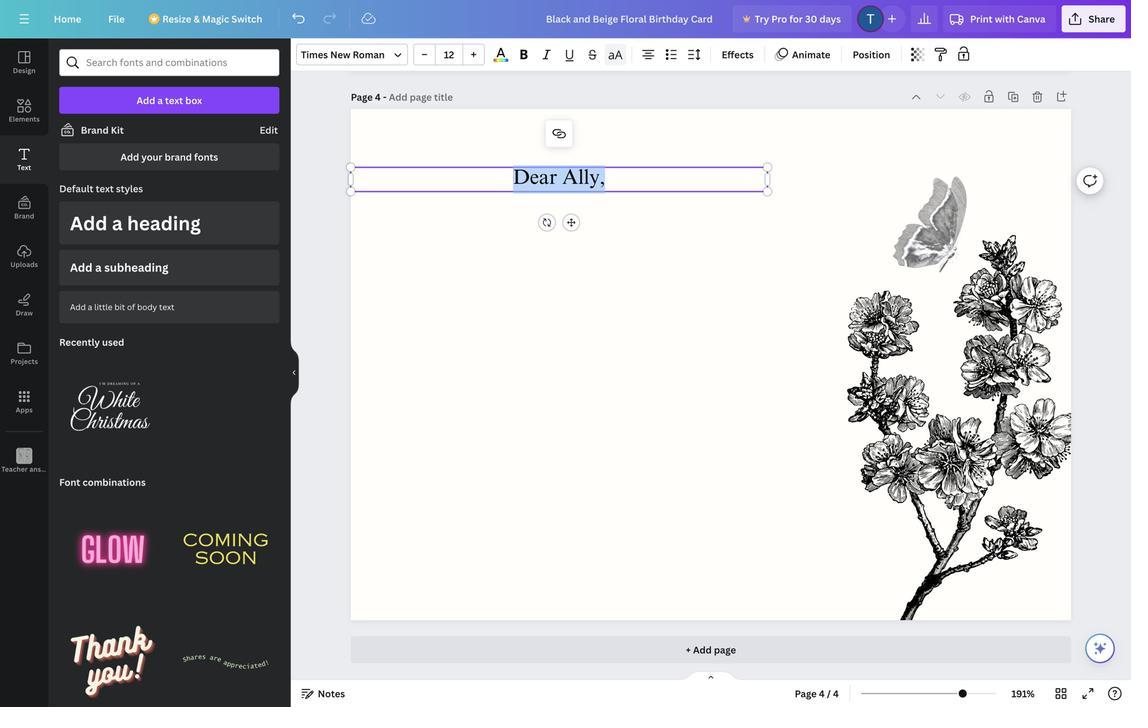 Task type: vqa. For each thing, say whether or not it's contained in the screenshot.
'Page' for Page 4 / 4
yes



Task type: describe. For each thing, give the bounding box(es) containing it.
dear ally,
[[513, 169, 606, 190]]

bit
[[114, 301, 125, 312]]

1 vertical spatial text
[[96, 182, 114, 195]]

try pro for 30 days button
[[733, 5, 852, 32]]

box
[[185, 94, 202, 107]]

Dear Ally, text field
[[351, 165, 768, 194]]

print with canva button
[[944, 5, 1057, 32]]

dear
[[513, 169, 558, 190]]

little
[[94, 301, 113, 312]]

home link
[[43, 5, 92, 32]]

show pages image
[[679, 671, 744, 682]]

add your brand fonts
[[121, 151, 218, 163]]

30
[[806, 12, 818, 25]]

add inside button
[[693, 644, 712, 656]]

page 4 / 4 button
[[790, 683, 845, 705]]

draw
[[16, 309, 33, 318]]

elements
[[9, 115, 40, 124]]

fonts
[[194, 151, 218, 163]]

effects
[[722, 48, 754, 61]]

times new roman
[[301, 48, 385, 61]]

page
[[714, 644, 736, 656]]

add a text box
[[137, 94, 202, 107]]

add a heading button
[[59, 201, 280, 245]]

brand for brand kit
[[81, 124, 109, 136]]

try pro for 30 days
[[755, 12, 841, 25]]

recently
[[59, 336, 100, 348]]

switch
[[232, 12, 262, 25]]

add a subheading
[[70, 260, 169, 275]]

Search fonts and combinations search field
[[86, 50, 253, 75]]

resize
[[162, 12, 191, 25]]

kit
[[111, 124, 124, 136]]

edit
[[260, 124, 278, 136]]

canva
[[1018, 12, 1046, 25]]

add for add a little bit of body text
[[70, 301, 86, 312]]

animate
[[793, 48, 831, 61]]

roman
[[353, 48, 385, 61]]

styles
[[116, 182, 143, 195]]

page 4 -
[[351, 91, 389, 103]]

try
[[755, 12, 770, 25]]

add for add a text box
[[137, 94, 155, 107]]

effects button
[[717, 44, 760, 65]]

days
[[820, 12, 841, 25]]

/
[[827, 687, 831, 700]]

add a subheading button
[[59, 250, 280, 285]]

file
[[108, 12, 125, 25]]

of
[[127, 301, 135, 312]]

hide image
[[290, 341, 299, 405]]

a for heading
[[112, 210, 123, 236]]

+ add page button
[[351, 637, 1072, 664]]

a for little
[[88, 301, 92, 312]]

main menu bar
[[0, 0, 1132, 38]]

– – number field
[[440, 48, 459, 61]]

add a text box button
[[59, 87, 280, 114]]

position button
[[848, 44, 896, 65]]

-
[[383, 91, 387, 103]]

ally,
[[563, 169, 606, 190]]

teacher answer keys
[[1, 465, 70, 474]]

uploads
[[10, 260, 38, 269]]

animate button
[[771, 44, 836, 65]]

+
[[686, 644, 691, 656]]

text button
[[0, 135, 49, 184]]

magic
[[202, 12, 229, 25]]

share button
[[1062, 5, 1126, 32]]

teacher
[[1, 465, 28, 474]]

&
[[194, 12, 200, 25]]

191%
[[1012, 687, 1035, 700]]

+ add page
[[686, 644, 736, 656]]

elements button
[[0, 87, 49, 135]]

text
[[17, 163, 31, 172]]

default text styles
[[59, 182, 143, 195]]

notes button
[[296, 683, 351, 705]]

share
[[1089, 12, 1116, 25]]

projects
[[10, 357, 38, 366]]

Design title text field
[[536, 5, 728, 32]]

add for add a subheading
[[70, 260, 93, 275]]

print
[[971, 12, 993, 25]]



Task type: locate. For each thing, give the bounding box(es) containing it.
page
[[351, 91, 373, 103], [795, 687, 817, 700]]

answer
[[29, 465, 53, 474]]

add right +
[[693, 644, 712, 656]]

resize & magic switch button
[[141, 5, 273, 32]]

uploads button
[[0, 232, 49, 281]]

brand
[[165, 151, 192, 163]]

add for add your brand fonts
[[121, 151, 139, 163]]

0 horizontal spatial page
[[351, 91, 373, 103]]

apps
[[16, 406, 33, 415]]

4 for /
[[819, 687, 825, 700]]

0 horizontal spatial brand
[[14, 212, 34, 221]]

1 horizontal spatial page
[[795, 687, 817, 700]]

group
[[414, 44, 485, 65]]

home
[[54, 12, 81, 25]]

text
[[165, 94, 183, 107], [96, 182, 114, 195], [159, 301, 175, 312]]

4
[[375, 91, 381, 103], [819, 687, 825, 700], [834, 687, 839, 700]]

pro
[[772, 12, 788, 25]]

brand for brand
[[14, 212, 34, 221]]

font
[[59, 476, 80, 489]]

resize & magic switch
[[162, 12, 262, 25]]

add down 'search fonts and combinations' search box
[[137, 94, 155, 107]]

0 vertical spatial page
[[351, 91, 373, 103]]

4 right /
[[834, 687, 839, 700]]

text left box
[[165, 94, 183, 107]]

a left little
[[88, 301, 92, 312]]

keys
[[55, 465, 70, 474]]

page for page 4 -
[[351, 91, 373, 103]]

heading
[[127, 210, 201, 236]]

add left your
[[121, 151, 139, 163]]

times new roman button
[[296, 44, 408, 65]]

text inside button
[[159, 301, 175, 312]]

add down 'default'
[[70, 210, 108, 236]]

;
[[23, 466, 25, 474]]

page left /
[[795, 687, 817, 700]]

body
[[137, 301, 157, 312]]

a
[[158, 94, 163, 107], [112, 210, 123, 236], [95, 260, 102, 275], [88, 301, 92, 312]]

a inside "button"
[[158, 94, 163, 107]]

a for text
[[158, 94, 163, 107]]

brand button
[[0, 184, 49, 232]]

a inside button
[[88, 301, 92, 312]]

times
[[301, 48, 328, 61]]

with
[[995, 12, 1015, 25]]

page inside button
[[795, 687, 817, 700]]

text inside "button"
[[165, 94, 183, 107]]

apps button
[[0, 378, 49, 426]]

0 vertical spatial text
[[165, 94, 183, 107]]

4 left -
[[375, 91, 381, 103]]

brand inside button
[[14, 212, 34, 221]]

page for page 4 / 4
[[795, 687, 817, 700]]

used
[[102, 336, 124, 348]]

edit button
[[258, 123, 280, 137]]

4 left /
[[819, 687, 825, 700]]

your
[[141, 151, 163, 163]]

a down styles
[[112, 210, 123, 236]]

add a little bit of body text button
[[59, 291, 280, 323]]

color range image
[[494, 59, 508, 62]]

add for add a heading
[[70, 210, 108, 236]]

position
[[853, 48, 891, 61]]

draw button
[[0, 281, 49, 329]]

add right side panel tab list
[[70, 260, 93, 275]]

projects button
[[0, 329, 49, 378]]

canva assistant image
[[1093, 641, 1109, 657]]

2 vertical spatial text
[[159, 301, 175, 312]]

design button
[[0, 38, 49, 87]]

text right body at the top left
[[159, 301, 175, 312]]

default
[[59, 182, 94, 195]]

subheading
[[104, 260, 169, 275]]

add left little
[[70, 301, 86, 312]]

a left box
[[158, 94, 163, 107]]

combinations
[[83, 476, 146, 489]]

1 horizontal spatial 4
[[819, 687, 825, 700]]

add a little bit of body text
[[70, 301, 175, 312]]

print with canva
[[971, 12, 1046, 25]]

1 vertical spatial brand
[[14, 212, 34, 221]]

Page title text field
[[389, 90, 455, 104]]

new
[[330, 48, 351, 61]]

1 horizontal spatial brand
[[81, 124, 109, 136]]

a left subheading
[[95, 260, 102, 275]]

notes
[[318, 687, 345, 700]]

for
[[790, 12, 803, 25]]

add your brand fonts button
[[59, 143, 280, 170]]

add inside "button"
[[137, 94, 155, 107]]

0 horizontal spatial 4
[[375, 91, 381, 103]]

page 4 / 4
[[795, 687, 839, 700]]

2 horizontal spatial 4
[[834, 687, 839, 700]]

brand
[[81, 124, 109, 136], [14, 212, 34, 221]]

1 vertical spatial page
[[795, 687, 817, 700]]

page left -
[[351, 91, 373, 103]]

add
[[137, 94, 155, 107], [121, 151, 139, 163], [70, 210, 108, 236], [70, 260, 93, 275], [70, 301, 86, 312], [693, 644, 712, 656]]

brand up 'uploads' button
[[14, 212, 34, 221]]

side panel tab list
[[0, 38, 70, 486]]

a for subheading
[[95, 260, 102, 275]]

brand left the kit
[[81, 124, 109, 136]]

191% button
[[1002, 683, 1045, 705]]

text left styles
[[96, 182, 114, 195]]

design
[[13, 66, 36, 75]]

file button
[[98, 5, 136, 32]]

0 vertical spatial brand
[[81, 124, 109, 136]]

recently used
[[59, 336, 124, 348]]

font combinations
[[59, 476, 146, 489]]

4 for -
[[375, 91, 381, 103]]

add a heading
[[70, 210, 201, 236]]



